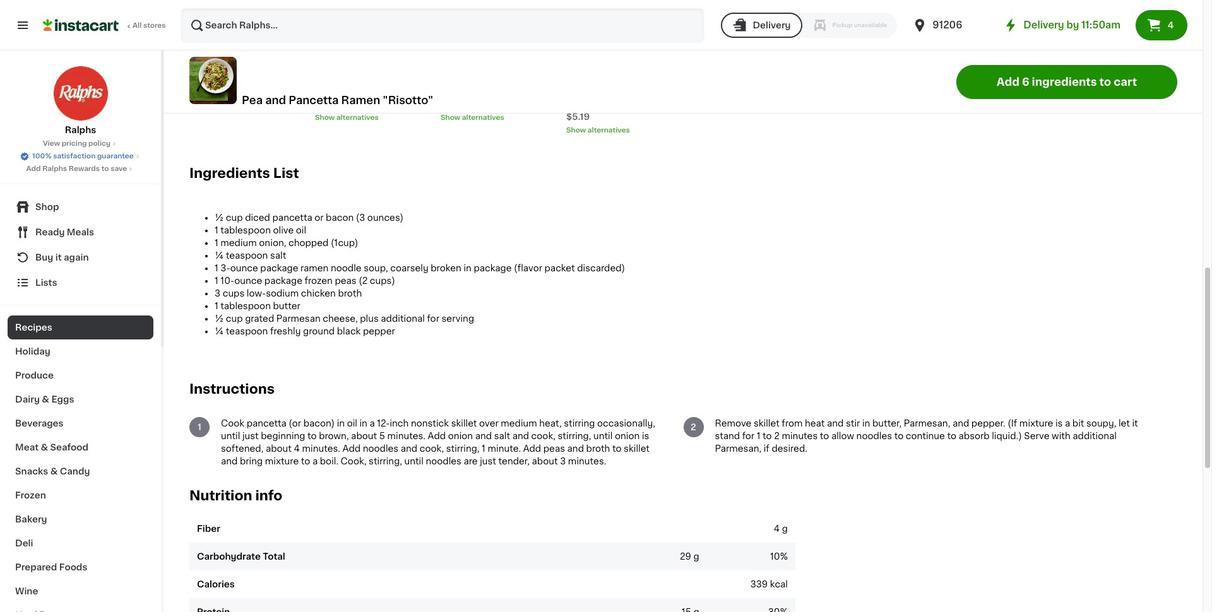 Task type: vqa. For each thing, say whether or not it's contained in the screenshot.
first Decrement quantity image
yes



Task type: locate. For each thing, give the bounding box(es) containing it.
show inside 1 tablespoon olive oil filippo berio olive oil $12.29 show alternatives
[[190, 102, 209, 109]]

increment quantity image up "risotto"
[[404, 35, 419, 50]]

4 g
[[774, 525, 788, 534]]

0 vertical spatial olive
[[249, 62, 271, 71]]

and down oil on the top left of page
[[265, 95, 286, 105]]

olive up the olive
[[249, 62, 271, 71]]

0 horizontal spatial mixture
[[265, 457, 299, 466]]

& left candy
[[50, 467, 58, 476]]

skillet left the over
[[451, 419, 477, 428]]

1 decrement quantity image from the left
[[195, 35, 210, 50]]

peas inside cook pancetta (or bacon) in oil in a 12-inch nonstick skillet over medium heat, stirring occasionally, until just beginning to brown, about 5 minutes. add onion and salt and cook, stirring, until onion is softened, about 4 minutes. add noodles and cook, stirring, 1 minute. add peas and broth to skillet and bring mixture to a boil. cook, stirring, until noodles are just tender, about 3 minutes.
[[544, 445, 565, 453]]

1 horizontal spatial 3
[[560, 457, 566, 466]]

1 increment quantity image from the left
[[278, 35, 293, 50]]

1 horizontal spatial onion
[[615, 432, 640, 441]]

pancetta left or
[[273, 213, 313, 222]]

delivery inside button
[[753, 21, 791, 30]]

0 horizontal spatial stirring,
[[369, 457, 402, 466]]

pancetta up the 'beginning'
[[247, 419, 287, 428]]

pancetta inside ½ cup diced pancetta or bacon (3 ounces) 1 tablespoon olive oil 1 medium onion, chopped (1cup) ¼ teaspoon salt 1 3-ounce package ramen noodle soup, coarsely broken in package (flavor packet discarded) 1 10-ounce package frozen peas (2 cups) 3 cups low-sodium chicken broth 1 tablespoon butter ½ cup grated parmesan cheese, plus additional for serving ¼ teaspoon freshly ground black pepper
[[273, 213, 313, 222]]

ramen
[[301, 264, 329, 273]]

1 horizontal spatial delivery
[[1024, 20, 1065, 30]]

0 horizontal spatial onion
[[448, 432, 473, 441]]

1 horizontal spatial minutes.
[[388, 432, 426, 441]]

2 decrement quantity image from the left
[[320, 35, 335, 50]]

cook, down nonstick
[[420, 445, 444, 453]]

salt up minute.
[[494, 432, 511, 441]]

teaspoon up '3-'
[[226, 251, 268, 260]]

0 vertical spatial just
[[243, 432, 259, 441]]

1 horizontal spatial g
[[783, 525, 788, 534]]

oil up brown,
[[347, 419, 358, 428]]

0 horizontal spatial 4
[[294, 445, 300, 453]]

delivery by 11:50am link
[[1004, 18, 1121, 33]]

dairy
[[15, 395, 40, 404]]

4 product group from the left
[[567, 0, 675, 136]]

add 6 ingredients to cart button
[[957, 65, 1178, 99]]

1 horizontal spatial peas
[[544, 445, 565, 453]]

additional down soupy,
[[1073, 432, 1117, 441]]

ralphs logo image
[[53, 66, 108, 121]]

increment quantity image for first product 'group' from the right
[[655, 35, 670, 50]]

0 horizontal spatial noodles
[[363, 445, 399, 453]]

1 vertical spatial ounce
[[234, 277, 262, 285]]

and down the inch
[[401, 445, 418, 453]]

0 vertical spatial 3
[[215, 289, 221, 298]]

increment quantity image up oil on the top left of page
[[278, 35, 293, 50]]

0 horizontal spatial cook,
[[420, 445, 444, 453]]

ounce up low-
[[234, 277, 262, 285]]

0 horizontal spatial is
[[642, 432, 650, 441]]

add ralphs rewards to save
[[26, 166, 127, 172]]

salt down onion,
[[270, 251, 286, 260]]

in right "stir"
[[863, 419, 871, 428]]

0 horizontal spatial additional
[[381, 315, 425, 323]]

& for snacks
[[50, 467, 58, 476]]

2 increment quantity image from the left
[[404, 35, 419, 50]]

2 inside remove skillet from heat and stir in butter, parmesan, and pepper. (if mixture is a bit soupy, let it stand for 1 to 2 minutes to allow noodles to continue to absorb liquid.) serve with additional parmesan, if desired.
[[775, 432, 780, 441]]

about left 5 at the bottom left
[[351, 432, 377, 441]]

show
[[190, 102, 209, 109], [315, 114, 335, 121], [441, 114, 461, 121], [567, 127, 586, 134]]

4 for 4 g
[[774, 525, 780, 534]]

increment quantity image
[[278, 35, 293, 50], [404, 35, 419, 50]]

until
[[221, 432, 240, 441], [594, 432, 613, 441], [405, 457, 424, 466]]

dairy & eggs
[[15, 395, 74, 404]]

teaspoon
[[226, 251, 268, 260], [226, 327, 268, 336]]

1 vertical spatial minutes.
[[302, 445, 341, 453]]

0 horizontal spatial parmesan,
[[715, 445, 762, 453]]

1 cup from the top
[[226, 213, 243, 222]]

tablespoon down diced
[[221, 226, 271, 235]]

1 inside cook pancetta (or bacon) in oil in a 12-inch nonstick skillet over medium heat, stirring occasionally, until just beginning to brown, about 5 minutes. add onion and salt and cook, stirring, until onion is softened, about 4 minutes. add noodles and cook, stirring, 1 minute. add peas and broth to skillet and bring mixture to a boil. cook, stirring, until noodles are just tender, about 3 minutes.
[[482, 445, 486, 453]]

stirring,
[[558, 432, 592, 441], [446, 445, 480, 453], [369, 457, 402, 466]]

just
[[243, 432, 259, 441], [480, 457, 497, 466]]

& inside snacks & candy link
[[50, 467, 58, 476]]

for down remove at the bottom
[[743, 432, 755, 441]]

onion down occasionally,
[[615, 432, 640, 441]]

serve
[[1025, 432, 1050, 441]]

deli
[[15, 540, 33, 548]]

& inside 'dairy & eggs' link
[[42, 395, 49, 404]]

1 vertical spatial &
[[41, 443, 48, 452]]

$5.19 show alternatives
[[567, 112, 630, 134]]

parmesan
[[277, 315, 321, 323]]

wine
[[15, 588, 38, 596]]

%
[[781, 553, 788, 561]]

1 ¼ from the top
[[215, 251, 224, 260]]

& left the eggs
[[42, 395, 49, 404]]

2 left stand
[[691, 423, 697, 432]]

1 horizontal spatial is
[[1056, 419, 1063, 428]]

1 vertical spatial it
[[1133, 419, 1139, 428]]

10
[[771, 553, 781, 561]]

1 vertical spatial teaspoon
[[226, 327, 268, 336]]

buy it again
[[35, 253, 89, 262]]

1 horizontal spatial increment quantity image
[[404, 35, 419, 50]]

peas down heat,
[[544, 445, 565, 453]]

tender,
[[499, 457, 530, 466]]

(2
[[359, 277, 368, 285]]

1 vertical spatial cook,
[[420, 445, 444, 453]]

olive up onion,
[[273, 226, 294, 235]]

2 horizontal spatial minutes.
[[568, 457, 607, 466]]

stand
[[715, 432, 740, 441]]

1 horizontal spatial noodles
[[426, 457, 462, 466]]

broken
[[431, 264, 462, 273]]

olive inside 1 tablespoon olive oil filippo berio olive oil $12.29 show alternatives
[[249, 62, 271, 71]]

2 onion from the left
[[615, 432, 640, 441]]

skillet up the if at the bottom right
[[754, 419, 780, 428]]

1 horizontal spatial mixture
[[1020, 419, 1054, 428]]

broth down (2
[[338, 289, 362, 298]]

decrement quantity image
[[195, 35, 210, 50], [320, 35, 335, 50]]

sodium
[[266, 289, 299, 298]]

1 ½ from the top
[[215, 213, 224, 222]]

a left the bit
[[1066, 419, 1071, 428]]

cook, down heat,
[[532, 432, 556, 441]]

until down the inch
[[405, 457, 424, 466]]

nutrition
[[190, 490, 252, 503]]

0 vertical spatial pancetta
[[273, 213, 313, 222]]

0 vertical spatial noodles
[[857, 432, 893, 441]]

shop link
[[8, 195, 154, 220]]

3-
[[221, 264, 230, 273]]

ralphs down 100%
[[42, 166, 67, 172]]

3 product group from the left
[[441, 0, 550, 123]]

about down the 'beginning'
[[266, 445, 292, 453]]

0 vertical spatial tablespoon
[[195, 62, 247, 71]]

1 vertical spatial just
[[480, 457, 497, 466]]

1 horizontal spatial decrement quantity image
[[572, 35, 587, 50]]

salt
[[270, 251, 286, 260], [494, 432, 511, 441]]

just up softened, at the bottom
[[243, 432, 259, 441]]

broth inside ½ cup diced pancetta or bacon (3 ounces) 1 tablespoon olive oil 1 medium onion, chopped (1cup) ¼ teaspoon salt 1 3-ounce package ramen noodle soup, coarsely broken in package (flavor packet discarded) 1 10-ounce package frozen peas (2 cups) 3 cups low-sodium chicken broth 1 tablespoon butter ½ cup grated parmesan cheese, plus additional for serving ¼ teaspoon freshly ground black pepper
[[338, 289, 362, 298]]

medium up minute.
[[501, 419, 537, 428]]

cook pancetta (or bacon) in oil in a 12-inch nonstick skillet over medium heat, stirring occasionally, until just beginning to brown, about 5 minutes. add onion and salt and cook, stirring, until onion is softened, about 4 minutes. add noodles and cook, stirring, 1 minute. add peas and broth to skillet and bring mixture to a boil. cook, stirring, until noodles are just tender, about 3 minutes.
[[221, 419, 656, 466]]

medium inside ½ cup diced pancetta or bacon (3 ounces) 1 tablespoon olive oil 1 medium onion, chopped (1cup) ¼ teaspoon salt 1 3-ounce package ramen noodle soup, coarsely broken in package (flavor packet discarded) 1 10-ounce package frozen peas (2 cups) 3 cups low-sodium chicken broth 1 tablespoon butter ½ cup grated parmesan cheese, plus additional for serving ¼ teaspoon freshly ground black pepper
[[221, 239, 257, 248]]

2 horizontal spatial a
[[1066, 419, 1071, 428]]

buy
[[35, 253, 53, 262]]

noodles left "are"
[[426, 457, 462, 466]]

parmesan, down stand
[[715, 445, 762, 453]]

$2.39
[[315, 100, 341, 109]]

0 vertical spatial salt
[[270, 251, 286, 260]]

2 horizontal spatial noodles
[[857, 432, 893, 441]]

decrement quantity image for filippo berio olive oil
[[195, 35, 210, 50]]

1 increment quantity image from the left
[[529, 35, 545, 50]]

None search field
[[181, 8, 705, 43]]

a left 12-
[[370, 419, 375, 428]]

softened,
[[221, 445, 264, 453]]

alternatives inside $5.19 show alternatives
[[588, 127, 630, 134]]

1 vertical spatial cup
[[226, 315, 243, 323]]

noodles inside remove skillet from heat and stir in butter, parmesan, and pepper. (if mixture is a bit soupy, let it stand for 1 to 2 minutes to allow noodles to continue to absorb liquid.) serve with additional parmesan, if desired.
[[857, 432, 893, 441]]

1 vertical spatial salt
[[494, 432, 511, 441]]

tablespoon up berio
[[195, 62, 247, 71]]

noodles down 5 at the bottom left
[[363, 445, 399, 453]]

1 horizontal spatial 4
[[774, 525, 780, 534]]

0 horizontal spatial broth
[[338, 289, 362, 298]]

¼ up '3-'
[[215, 251, 224, 260]]

minutes. down the inch
[[388, 432, 426, 441]]

decrement quantity image
[[446, 35, 461, 50], [572, 35, 587, 50]]

1 vertical spatial pancetta
[[247, 419, 287, 428]]

stirring, up "are"
[[446, 445, 480, 453]]

oil
[[272, 74, 284, 83]]

3
[[215, 289, 221, 298], [560, 457, 566, 466]]

soupy,
[[1087, 419, 1117, 428]]

10-
[[221, 277, 235, 285]]

is up with
[[1056, 419, 1063, 428]]

in
[[464, 264, 472, 273], [337, 419, 345, 428], [360, 419, 368, 428], [863, 419, 871, 428]]

it
[[55, 253, 62, 262], [1133, 419, 1139, 428]]

info
[[255, 490, 283, 503]]

2 increment quantity image from the left
[[655, 35, 670, 50]]

1 horizontal spatial additional
[[1073, 432, 1117, 441]]

2
[[691, 423, 697, 432], [775, 432, 780, 441]]

0 vertical spatial about
[[351, 432, 377, 441]]

about right tender, at bottom
[[532, 457, 558, 466]]

& inside meat & seafood link
[[41, 443, 48, 452]]

recipes link
[[8, 316, 154, 340]]

decrement quantity image for $2.39
[[320, 35, 335, 50]]

1 vertical spatial 4
[[294, 445, 300, 453]]

½ left diced
[[215, 213, 224, 222]]

olive
[[249, 62, 271, 71], [273, 226, 294, 235]]

skillet down occasionally,
[[624, 445, 650, 453]]

1 vertical spatial peas
[[544, 445, 565, 453]]

0 horizontal spatial increment quantity image
[[278, 35, 293, 50]]

soup,
[[364, 264, 388, 273]]

frozen link
[[8, 484, 154, 508]]

about
[[351, 432, 377, 441], [266, 445, 292, 453], [532, 457, 558, 466]]

Search field
[[182, 9, 704, 42]]

a left boil.
[[313, 457, 318, 466]]

1 vertical spatial for
[[743, 432, 755, 441]]

teaspoon down grated
[[226, 327, 268, 336]]

0 vertical spatial oil
[[273, 62, 284, 71]]

bakery link
[[8, 508, 154, 532]]

minutes. down stirring
[[568, 457, 607, 466]]

1 horizontal spatial for
[[743, 432, 755, 441]]

1 horizontal spatial oil
[[296, 226, 306, 235]]

all stores
[[133, 22, 166, 29]]

product group
[[190, 0, 298, 110], [315, 0, 424, 123], [441, 0, 550, 123], [567, 0, 675, 136]]

2 vertical spatial noodles
[[426, 457, 462, 466]]

0 horizontal spatial g
[[694, 553, 700, 561]]

ingredients
[[1033, 77, 1098, 87]]

cup left grated
[[226, 315, 243, 323]]

increment quantity image
[[529, 35, 545, 50], [655, 35, 670, 50]]

1 vertical spatial oil
[[296, 226, 306, 235]]

stirring, down 5 at the bottom left
[[369, 457, 402, 466]]

in up brown,
[[337, 419, 345, 428]]

1 vertical spatial 3
[[560, 457, 566, 466]]

seafood
[[50, 443, 88, 452]]

noodles
[[857, 432, 893, 441], [363, 445, 399, 453], [426, 457, 462, 466]]

0 horizontal spatial skillet
[[451, 419, 477, 428]]

mixture up serve
[[1020, 419, 1054, 428]]

0 vertical spatial parmesan,
[[904, 419, 951, 428]]

broth down stirring
[[587, 445, 611, 453]]

0 horizontal spatial olive
[[249, 62, 271, 71]]

oil up oil on the top left of page
[[273, 62, 284, 71]]

filippo
[[190, 74, 219, 83]]

butter
[[273, 302, 301, 311]]

just right "are"
[[480, 457, 497, 466]]

list
[[273, 167, 299, 180]]

add up cook,
[[343, 445, 361, 453]]

minutes. up boil.
[[302, 445, 341, 453]]

to left absorb
[[948, 432, 957, 441]]

boil.
[[320, 457, 339, 466]]

and up allow
[[828, 419, 844, 428]]

peas inside ½ cup diced pancetta or bacon (3 ounces) 1 tablespoon olive oil 1 medium onion, chopped (1cup) ¼ teaspoon salt 1 3-ounce package ramen noodle soup, coarsely broken in package (flavor packet discarded) 1 10-ounce package frozen peas (2 cups) 3 cups low-sodium chicken broth 1 tablespoon butter ½ cup grated parmesan cheese, plus additional for serving ¼ teaspoon freshly ground black pepper
[[335, 277, 357, 285]]

0 vertical spatial medium
[[221, 239, 257, 248]]

1 vertical spatial mixture
[[265, 457, 299, 466]]

onion up "are"
[[448, 432, 473, 441]]

1 vertical spatial ralphs
[[42, 166, 67, 172]]

ready
[[35, 228, 65, 237]]

2 vertical spatial oil
[[347, 419, 358, 428]]

0 vertical spatial g
[[783, 525, 788, 534]]

until down occasionally,
[[594, 432, 613, 441]]

0 horizontal spatial oil
[[273, 62, 284, 71]]

0 vertical spatial broth
[[338, 289, 362, 298]]

339 kcal
[[751, 580, 788, 589]]

decrement quantity image up the pea and pancetta ramen "risotto"
[[320, 35, 335, 50]]

additional up pepper
[[381, 315, 425, 323]]

oil inside 1 tablespoon olive oil filippo berio olive oil $12.29 show alternatives
[[273, 62, 284, 71]]

decrement quantity image up filippo
[[195, 35, 210, 50]]

is
[[1056, 419, 1063, 428], [642, 432, 650, 441]]

dairy & eggs link
[[8, 388, 154, 412]]

ralphs inside add ralphs rewards to save link
[[42, 166, 67, 172]]

for left "serving"
[[427, 315, 440, 323]]

0 vertical spatial &
[[42, 395, 49, 404]]

1 vertical spatial broth
[[587, 445, 611, 453]]

3 down heat,
[[560, 457, 566, 466]]

0 vertical spatial it
[[55, 253, 62, 262]]

desired.
[[772, 445, 808, 453]]

instacart logo image
[[43, 18, 119, 33]]

pea and pancetta ramen "risotto"
[[242, 95, 434, 105]]

chopped
[[289, 239, 329, 248]]

½ down cups
[[215, 315, 224, 323]]

0 vertical spatial peas
[[335, 277, 357, 285]]

0 horizontal spatial increment quantity image
[[529, 35, 545, 50]]

bakery
[[15, 516, 47, 524]]

4 inside button
[[1169, 21, 1175, 30]]

4
[[1169, 21, 1175, 30], [294, 445, 300, 453], [774, 525, 780, 534]]

ralphs up view pricing policy link
[[65, 126, 96, 135]]

oil
[[273, 62, 284, 71], [296, 226, 306, 235], [347, 419, 358, 428]]

satisfaction
[[53, 153, 96, 160]]

is inside remove skillet from heat and stir in butter, parmesan, and pepper. (if mixture is a bit soupy, let it stand for 1 to 2 minutes to allow noodles to continue to absorb liquid.) serve with additional parmesan, if desired.
[[1056, 419, 1063, 428]]

meat & seafood link
[[8, 436, 154, 460]]

diced
[[245, 213, 270, 222]]

to down butter,
[[895, 432, 904, 441]]

mixture down the 'beginning'
[[265, 457, 299, 466]]

holiday link
[[8, 340, 154, 364]]

1 vertical spatial ½
[[215, 315, 224, 323]]

salt inside ½ cup diced pancetta or bacon (3 ounces) 1 tablespoon olive oil 1 medium onion, chopped (1cup) ¼ teaspoon salt 1 3-ounce package ramen noodle soup, coarsely broken in package (flavor packet discarded) 1 10-ounce package frozen peas (2 cups) 3 cups low-sodium chicken broth 1 tablespoon butter ½ cup grated parmesan cheese, plus additional for serving ¼ teaspoon freshly ground black pepper
[[270, 251, 286, 260]]

delivery
[[1024, 20, 1065, 30], [753, 21, 791, 30]]

holiday
[[15, 347, 50, 356]]

increment quantity image for filippo berio olive oil
[[278, 35, 293, 50]]

0 vertical spatial teaspoon
[[226, 251, 268, 260]]

noodles down butter,
[[857, 432, 893, 441]]

1 horizontal spatial olive
[[273, 226, 294, 235]]

and down softened, at the bottom
[[221, 457, 238, 466]]

oil inside cook pancetta (or bacon) in oil in a 12-inch nonstick skillet over medium heat, stirring occasionally, until just beginning to brown, about 5 minutes. add onion and salt and cook, stirring, until onion is softened, about 4 minutes. add noodles and cook, stirring, 1 minute. add peas and broth to skillet and bring mixture to a boil. cook, stirring, until noodles are just tender, about 3 minutes.
[[347, 419, 358, 428]]

3 left cups
[[215, 289, 221, 298]]

g up %
[[783, 525, 788, 534]]

tablespoon down low-
[[221, 302, 271, 311]]

1 vertical spatial g
[[694, 553, 700, 561]]

g right 29
[[694, 553, 700, 561]]

1 horizontal spatial cook,
[[532, 432, 556, 441]]

& right meat
[[41, 443, 48, 452]]

is down occasionally,
[[642, 432, 650, 441]]

0 vertical spatial additional
[[381, 315, 425, 323]]

1 horizontal spatial decrement quantity image
[[320, 35, 335, 50]]

0 horizontal spatial just
[[243, 432, 259, 441]]

candy
[[60, 467, 90, 476]]

2 decrement quantity image from the left
[[572, 35, 587, 50]]

0 vertical spatial cup
[[226, 213, 243, 222]]

to left 'cart'
[[1100, 77, 1112, 87]]

1 horizontal spatial increment quantity image
[[655, 35, 670, 50]]

2 horizontal spatial about
[[532, 457, 558, 466]]

continue
[[906, 432, 946, 441]]

minutes.
[[388, 432, 426, 441], [302, 445, 341, 453], [568, 457, 607, 466]]

and down the over
[[476, 432, 492, 441]]

increment quantity image for $2.39
[[404, 35, 419, 50]]

olive inside ½ cup diced pancetta or bacon (3 ounces) 1 tablespoon olive oil 1 medium onion, chopped (1cup) ¼ teaspoon salt 1 3-ounce package ramen noodle soup, coarsely broken in package (flavor packet discarded) 1 10-ounce package frozen peas (2 cups) 3 cups low-sodium chicken broth 1 tablespoon butter ½ cup grated parmesan cheese, plus additional for serving ¼ teaspoon freshly ground black pepper
[[273, 226, 294, 235]]

it right buy
[[55, 253, 62, 262]]

0 vertical spatial for
[[427, 315, 440, 323]]

medium inside cook pancetta (or bacon) in oil in a 12-inch nonstick skillet over medium heat, stirring occasionally, until just beginning to brown, about 5 minutes. add onion and salt and cook, stirring, until onion is softened, about 4 minutes. add noodles and cook, stirring, 1 minute. add peas and broth to skillet and bring mixture to a boil. cook, stirring, until noodles are just tender, about 3 minutes.
[[501, 419, 537, 428]]

2 product group from the left
[[315, 0, 424, 123]]

1 onion from the left
[[448, 432, 473, 441]]

0 vertical spatial stirring,
[[558, 432, 592, 441]]

plus
[[360, 315, 379, 323]]

add left 6
[[997, 77, 1020, 87]]

0 horizontal spatial 3
[[215, 289, 221, 298]]

0 vertical spatial cook,
[[532, 432, 556, 441]]

1 horizontal spatial 2
[[775, 432, 780, 441]]

ounce up 10-
[[230, 264, 258, 273]]

2 vertical spatial &
[[50, 467, 58, 476]]

add down 100%
[[26, 166, 41, 172]]

2 up desired.
[[775, 432, 780, 441]]

in right 'broken'
[[464, 264, 472, 273]]

view pricing policy
[[43, 140, 111, 147]]

by
[[1067, 20, 1080, 30]]

ingredients list
[[190, 167, 299, 180]]

1 vertical spatial is
[[642, 432, 650, 441]]

1 vertical spatial about
[[266, 445, 292, 453]]

2 horizontal spatial 4
[[1169, 21, 1175, 30]]

ralphs link
[[53, 66, 108, 136]]

peas down noodle on the top of page
[[335, 277, 357, 285]]

100%
[[32, 153, 51, 160]]

& for dairy
[[42, 395, 49, 404]]

91206 button
[[913, 8, 989, 43]]

oil up chopped
[[296, 226, 306, 235]]



Task type: describe. For each thing, give the bounding box(es) containing it.
2 horizontal spatial stirring,
[[558, 432, 592, 441]]

0 horizontal spatial 2
[[691, 423, 697, 432]]

4 inside cook pancetta (or bacon) in oil in a 12-inch nonstick skillet over medium heat, stirring occasionally, until just beginning to brown, about 5 minutes. add onion and salt and cook, stirring, until onion is softened, about 4 minutes. add noodles and cook, stirring, 1 minute. add peas and broth to skillet and bring mixture to a boil. cook, stirring, until noodles are just tender, about 3 minutes.
[[294, 445, 300, 453]]

g for 29 g
[[694, 553, 700, 561]]

to up the if at the bottom right
[[763, 432, 772, 441]]

0 horizontal spatial until
[[221, 432, 240, 441]]

in inside remove skillet from heat and stir in butter, parmesan, and pepper. (if mixture is a bit soupy, let it stand for 1 to 2 minutes to allow noodles to continue to absorb liquid.) serve with additional parmesan, if desired.
[[863, 419, 871, 428]]

nonstick
[[411, 419, 449, 428]]

beginning
[[261, 432, 305, 441]]

1 product group from the left
[[190, 0, 298, 110]]

frozen
[[305, 277, 333, 285]]

to left boil.
[[301, 457, 310, 466]]

29
[[680, 553, 692, 561]]

1 tablespoon olive oil filippo berio olive oil $12.29 show alternatives
[[190, 62, 284, 109]]

3 inside ½ cup diced pancetta or bacon (3 ounces) 1 tablespoon olive oil 1 medium onion, chopped (1cup) ¼ teaspoon salt 1 3-ounce package ramen noodle soup, coarsely broken in package (flavor packet discarded) 1 10-ounce package frozen peas (2 cups) 3 cups low-sodium chicken broth 1 tablespoon butter ½ cup grated parmesan cheese, plus additional for serving ¼ teaspoon freshly ground black pepper
[[215, 289, 221, 298]]

delivery by 11:50am
[[1024, 20, 1121, 30]]

foods
[[59, 564, 87, 572]]

heat
[[805, 419, 825, 428]]

produce
[[15, 371, 54, 380]]

10 %
[[771, 553, 788, 561]]

a inside remove skillet from heat and stir in butter, parmesan, and pepper. (if mixture is a bit soupy, let it stand for 1 to 2 minutes to allow noodles to continue to absorb liquid.) serve with additional parmesan, if desired.
[[1066, 419, 1071, 428]]

wine link
[[8, 580, 154, 604]]

show inside "$2.39 show alternatives"
[[315, 114, 335, 121]]

pea
[[242, 95, 263, 105]]

cups)
[[370, 277, 395, 285]]

save
[[111, 166, 127, 172]]

2 vertical spatial about
[[532, 457, 558, 466]]

2 ½ from the top
[[215, 315, 224, 323]]

liquid.)
[[993, 432, 1023, 441]]

packet
[[545, 264, 575, 273]]

mixture inside remove skillet from heat and stir in butter, parmesan, and pepper. (if mixture is a bit soupy, let it stand for 1 to 2 minutes to allow noodles to continue to absorb liquid.) serve with additional parmesan, if desired.
[[1020, 419, 1054, 428]]

1 vertical spatial tablespoon
[[221, 226, 271, 235]]

delivery for delivery by 11:50am
[[1024, 20, 1065, 30]]

stores
[[143, 22, 166, 29]]

onion,
[[259, 239, 286, 248]]

in left 12-
[[360, 419, 368, 428]]

berio
[[222, 74, 245, 83]]

additional inside remove skillet from heat and stir in butter, parmesan, and pepper. (if mixture is a bit soupy, let it stand for 1 to 2 minutes to allow noodles to continue to absorb liquid.) serve with additional parmesan, if desired.
[[1073, 432, 1117, 441]]

meat
[[15, 443, 39, 452]]

lists
[[35, 279, 57, 287]]

for inside remove skillet from heat and stir in butter, parmesan, and pepper. (if mixture is a bit soupy, let it stand for 1 to 2 minutes to allow noodles to continue to absorb liquid.) serve with additional parmesan, if desired.
[[743, 432, 755, 441]]

pricing
[[62, 140, 87, 147]]

0 horizontal spatial about
[[266, 445, 292, 453]]

(if
[[1008, 419, 1018, 428]]

carbohydrate total
[[197, 553, 285, 561]]

snacks & candy
[[15, 467, 90, 476]]

snacks & candy link
[[8, 460, 154, 484]]

and down stirring
[[568, 445, 584, 453]]

add 6 ingredients to cart
[[997, 77, 1138, 87]]

fiber
[[197, 525, 220, 534]]

1 inside 1 tablespoon olive oil filippo berio olive oil $12.29 show alternatives
[[190, 62, 193, 71]]

ralphs inside ralphs link
[[65, 126, 96, 135]]

stir
[[847, 419, 861, 428]]

and up absorb
[[953, 419, 970, 428]]

1 horizontal spatial skillet
[[624, 445, 650, 453]]

inch
[[390, 419, 409, 428]]

medium for 1
[[221, 239, 257, 248]]

g for 4 g
[[783, 525, 788, 534]]

$12.29
[[190, 87, 219, 96]]

cook,
[[341, 457, 367, 466]]

service type group
[[722, 13, 898, 38]]

2 teaspoon from the top
[[226, 327, 268, 336]]

cart
[[1115, 77, 1138, 87]]

12-
[[377, 419, 390, 428]]

prepared
[[15, 564, 57, 572]]

all
[[133, 22, 142, 29]]

lists link
[[8, 270, 154, 296]]

grated
[[245, 315, 274, 323]]

serving
[[442, 315, 474, 323]]

pepper.
[[972, 419, 1006, 428]]

coarsely
[[391, 264, 429, 273]]

discarded)
[[578, 264, 626, 273]]

0 vertical spatial ounce
[[230, 264, 258, 273]]

1 horizontal spatial just
[[480, 457, 497, 466]]

1 teaspoon from the top
[[226, 251, 268, 260]]

ramen
[[342, 95, 380, 105]]

0 horizontal spatial it
[[55, 253, 62, 262]]

additional inside ½ cup diced pancetta or bacon (3 ounces) 1 tablespoon olive oil 1 medium onion, chopped (1cup) ¼ teaspoon salt 1 3-ounce package ramen noodle soup, coarsely broken in package (flavor packet discarded) 1 10-ounce package frozen peas (2 cups) 3 cups low-sodium chicken broth 1 tablespoon butter ½ cup grated parmesan cheese, plus additional for serving ¼ teaspoon freshly ground black pepper
[[381, 315, 425, 323]]

0 horizontal spatial minutes.
[[302, 445, 341, 453]]

mixture inside cook pancetta (or bacon) in oil in a 12-inch nonstick skillet over medium heat, stirring occasionally, until just beginning to brown, about 5 minutes. add onion and salt and cook, stirring, until onion is softened, about 4 minutes. add noodles and cook, stirring, 1 minute. add peas and broth to skillet and bring mixture to a boil. cook, stirring, until noodles are just tender, about 3 minutes.
[[265, 457, 299, 466]]

1 horizontal spatial stirring,
[[446, 445, 480, 453]]

for inside ½ cup diced pancetta or bacon (3 ounces) 1 tablespoon olive oil 1 medium onion, chopped (1cup) ¼ teaspoon salt 1 3-ounce package ramen noodle soup, coarsely broken in package (flavor packet discarded) 1 10-ounce package frozen peas (2 cups) 3 cups low-sodium chicken broth 1 tablespoon butter ½ cup grated parmesan cheese, plus additional for serving ¼ teaspoon freshly ground black pepper
[[427, 315, 440, 323]]

½ cup diced pancetta or bacon (3 ounces) 1 tablespoon olive oil 1 medium onion, chopped (1cup) ¼ teaspoon salt 1 3-ounce package ramen noodle soup, coarsely broken in package (flavor packet discarded) 1 10-ounce package frozen peas (2 cups) 3 cups low-sodium chicken broth 1 tablespoon butter ½ cup grated parmesan cheese, plus additional for serving ¼ teaspoon freshly ground black pepper
[[215, 213, 626, 336]]

1 vertical spatial noodles
[[363, 445, 399, 453]]

pancetta inside cook pancetta (or bacon) in oil in a 12-inch nonstick skillet over medium heat, stirring occasionally, until just beginning to brown, about 5 minutes. add onion and salt and cook, stirring, until onion is softened, about 4 minutes. add noodles and cook, stirring, 1 minute. add peas and broth to skillet and bring mixture to a boil. cook, stirring, until noodles are just tender, about 3 minutes.
[[247, 419, 287, 428]]

nutrition info
[[190, 490, 283, 503]]

add up tender, at bottom
[[523, 445, 542, 453]]

calories
[[197, 580, 235, 589]]

black
[[337, 327, 361, 336]]

1 horizontal spatial about
[[351, 432, 377, 441]]

is inside cook pancetta (or bacon) in oil in a 12-inch nonstick skillet over medium heat, stirring occasionally, until just beginning to brown, about 5 minutes. add onion and salt and cook, stirring, until onion is softened, about 4 minutes. add noodles and cook, stirring, 1 minute. add peas and broth to skillet and bring mixture to a boil. cook, stirring, until noodles are just tender, about 3 minutes.
[[642, 432, 650, 441]]

pepper
[[363, 327, 395, 336]]

to down occasionally,
[[613, 445, 622, 453]]

it inside remove skillet from heat and stir in butter, parmesan, and pepper. (if mixture is a bit soupy, let it stand for 1 to 2 minutes to allow noodles to continue to absorb liquid.) serve with additional parmesan, if desired.
[[1133, 419, 1139, 428]]

4 for 4
[[1169, 21, 1175, 30]]

2 cup from the top
[[226, 315, 243, 323]]

skillet inside remove skillet from heat and stir in butter, parmesan, and pepper. (if mixture is a bit soupy, let it stand for 1 to 2 minutes to allow noodles to continue to absorb liquid.) serve with additional parmesan, if desired.
[[754, 419, 780, 428]]

delivery for delivery
[[753, 21, 791, 30]]

medium for over
[[501, 419, 537, 428]]

low-
[[247, 289, 266, 298]]

add inside button
[[997, 77, 1020, 87]]

1 inside remove skillet from heat and stir in butter, parmesan, and pepper. (if mixture is a bit soupy, let it stand for 1 to 2 minutes to allow noodles to continue to absorb liquid.) serve with additional parmesan, if desired.
[[757, 432, 761, 441]]

$2.39 show alternatives
[[315, 100, 379, 121]]

to down bacon)
[[308, 432, 317, 441]]

2 vertical spatial stirring,
[[369, 457, 402, 466]]

and up minute.
[[513, 432, 529, 441]]

to down heat
[[821, 432, 830, 441]]

frozen
[[15, 491, 46, 500]]

policy
[[88, 140, 111, 147]]

add down nonstick
[[428, 432, 446, 441]]

(1cup)
[[331, 239, 358, 248]]

rewards
[[69, 166, 100, 172]]

100% satisfaction guarantee
[[32, 153, 134, 160]]

bring
[[240, 457, 263, 466]]

1 decrement quantity image from the left
[[446, 35, 461, 50]]

0 horizontal spatial a
[[313, 457, 318, 466]]

1 horizontal spatial until
[[405, 457, 424, 466]]

2 ¼ from the top
[[215, 327, 224, 336]]

oil inside ½ cup diced pancetta or bacon (3 ounces) 1 tablespoon olive oil 1 medium onion, chopped (1cup) ¼ teaspoon salt 1 3-ounce package ramen noodle soup, coarsely broken in package (flavor packet discarded) 1 10-ounce package frozen peas (2 cups) 3 cups low-sodium chicken broth 1 tablespoon butter ½ cup grated parmesan cheese, plus additional for serving ¼ teaspoon freshly ground black pepper
[[296, 226, 306, 235]]

snacks
[[15, 467, 48, 476]]

& for meat
[[41, 443, 48, 452]]

2 vertical spatial minutes.
[[568, 457, 607, 466]]

1 horizontal spatial parmesan,
[[904, 419, 951, 428]]

chicken
[[301, 289, 336, 298]]

olive
[[247, 74, 270, 83]]

absorb
[[959, 432, 990, 441]]

to inside button
[[1100, 77, 1112, 87]]

2 vertical spatial tablespoon
[[221, 302, 271, 311]]

or
[[315, 213, 324, 222]]

guarantee
[[97, 153, 134, 160]]

view pricing policy link
[[43, 139, 118, 149]]

deli link
[[8, 532, 154, 556]]

to left save at the left
[[101, 166, 109, 172]]

alternatives inside "$2.39 show alternatives"
[[337, 114, 379, 121]]

salt inside cook pancetta (or bacon) in oil in a 12-inch nonstick skillet over medium heat, stirring occasionally, until just beginning to brown, about 5 minutes. add onion and salt and cook, stirring, until onion is softened, about 4 minutes. add noodles and cook, stirring, 1 minute. add peas and broth to skillet and bring mixture to a boil. cook, stirring, until noodles are just tender, about 3 minutes.
[[494, 432, 511, 441]]

freshly
[[270, 327, 301, 336]]

broth inside cook pancetta (or bacon) in oil in a 12-inch nonstick skillet over medium heat, stirring occasionally, until just beginning to brown, about 5 minutes. add onion and salt and cook, stirring, until onion is softened, about 4 minutes. add noodles and cook, stirring, 1 minute. add peas and broth to skillet and bring mixture to a boil. cook, stirring, until noodles are just tender, about 3 minutes.
[[587, 445, 611, 453]]

91206
[[933, 20, 963, 30]]

prepared foods
[[15, 564, 87, 572]]

"risotto"
[[383, 95, 434, 105]]

tablespoon inside 1 tablespoon olive oil filippo berio olive oil $12.29 show alternatives
[[195, 62, 247, 71]]

increment quantity image for 3rd product 'group'
[[529, 35, 545, 50]]

1 horizontal spatial a
[[370, 419, 375, 428]]

2 horizontal spatial until
[[594, 432, 613, 441]]

produce link
[[8, 364, 154, 388]]

show inside $5.19 show alternatives
[[567, 127, 586, 134]]

with
[[1053, 432, 1071, 441]]

stirring
[[564, 419, 595, 428]]

instructions
[[190, 383, 275, 396]]

$5.19
[[567, 112, 590, 121]]

3 inside cook pancetta (or bacon) in oil in a 12-inch nonstick skillet over medium heat, stirring occasionally, until just beginning to brown, about 5 minutes. add onion and salt and cook, stirring, until onion is softened, about 4 minutes. add noodles and cook, stirring, 1 minute. add peas and broth to skillet and bring mixture to a boil. cook, stirring, until noodles are just tender, about 3 minutes.
[[560, 457, 566, 466]]

alternatives inside 1 tablespoon olive oil filippo berio olive oil $12.29 show alternatives
[[211, 102, 253, 109]]

in inside ½ cup diced pancetta or bacon (3 ounces) 1 tablespoon olive oil 1 medium onion, chopped (1cup) ¼ teaspoon salt 1 3-ounce package ramen noodle soup, coarsely broken in package (flavor packet discarded) 1 10-ounce package frozen peas (2 cups) 3 cups low-sodium chicken broth 1 tablespoon butter ½ cup grated parmesan cheese, plus additional for serving ¼ teaspoon freshly ground black pepper
[[464, 264, 472, 273]]

if
[[764, 445, 770, 453]]



